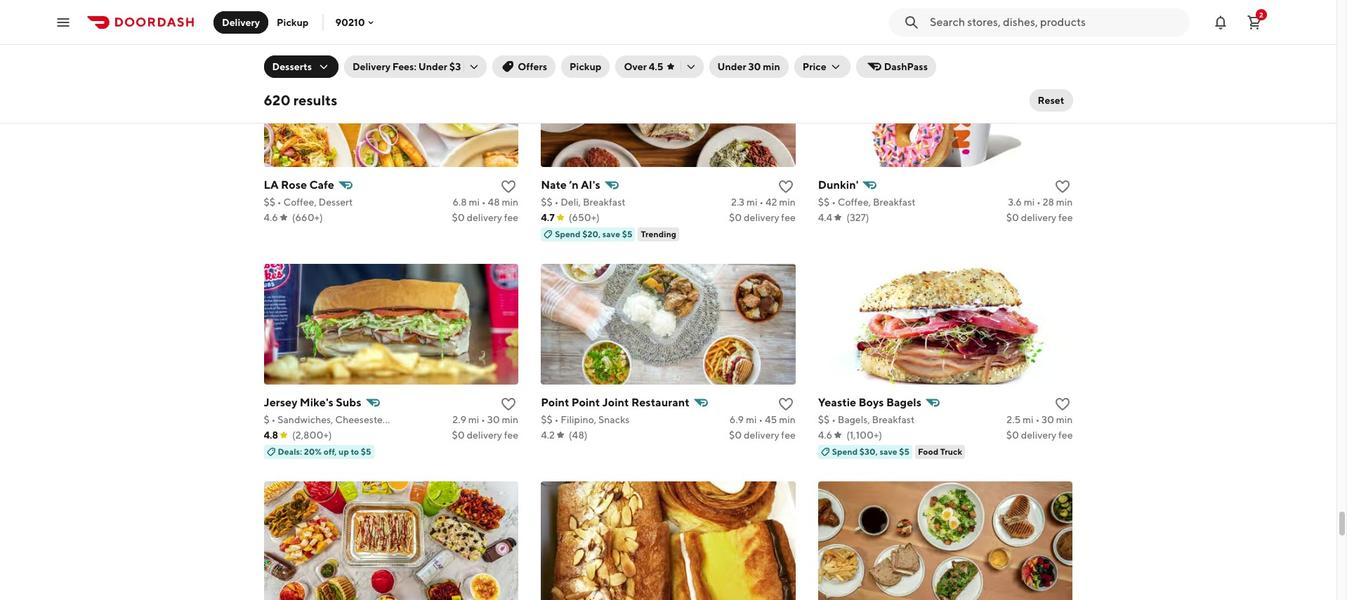 Task type: describe. For each thing, give the bounding box(es) containing it.
save inside the spend $25, save $5 link
[[879, 11, 897, 22]]

20% off, up to $5 link
[[264, 0, 519, 24]]

min for point point joint restaurant
[[779, 414, 796, 426]]

yeastie boys bagels
[[819, 396, 922, 409]]

4.4
[[819, 212, 833, 223]]

4.8
[[264, 430, 278, 441]]

2.9
[[453, 414, 467, 426]]

reset
[[1038, 95, 1065, 106]]

spend $30, save $5
[[833, 447, 910, 457]]

2.3
[[732, 197, 745, 208]]

$$ for dunkin'
[[819, 197, 830, 208]]

0 horizontal spatial up
[[313, 11, 323, 22]]

6.8
[[453, 197, 467, 208]]

spend for yeastie boys bagels
[[833, 447, 858, 457]]

offers
[[518, 61, 547, 72]]

dessert
[[319, 197, 353, 208]]

price
[[803, 61, 827, 72]]

spend $25, save $5
[[833, 11, 909, 22]]

$$ • coffee, breakfast
[[819, 197, 916, 208]]

pickup for the rightmost the pickup button
[[570, 61, 602, 72]]

min for la rose cafe
[[502, 197, 519, 208]]

45
[[765, 414, 777, 426]]

28
[[1043, 197, 1055, 208]]

(327)
[[847, 212, 870, 223]]

desserts button
[[264, 56, 339, 78]]

(650+)
[[569, 212, 600, 223]]

mi for yeastie boys bagels
[[1023, 414, 1034, 426]]

click to add this store to your saved list image
[[1055, 396, 1072, 413]]

0 vertical spatial to
[[325, 11, 333, 22]]

cafe
[[309, 178, 334, 192]]

click to add this store to your saved list image for dunkin'
[[1055, 178, 1072, 195]]

6.8 mi • 48 min
[[453, 197, 519, 208]]

dashpass
[[884, 61, 928, 72]]

42
[[766, 197, 777, 208]]

0 vertical spatial spend
[[833, 11, 858, 22]]

$​0 delivery fee for jersey mike's subs
[[452, 430, 519, 441]]

30 inside button
[[749, 61, 761, 72]]

results
[[294, 92, 338, 108]]

joint
[[603, 396, 629, 409]]

30 for jersey mike's subs
[[488, 414, 500, 426]]

$​0 delivery fee for la rose cafe
[[452, 212, 519, 223]]

restaurant
[[632, 396, 690, 409]]

• left the "deli,"
[[555, 197, 559, 208]]

2.5 mi • 30 min
[[1007, 414, 1073, 426]]

off, inside 20% off, up to $5 link
[[298, 11, 311, 22]]

1 vertical spatial off,
[[324, 447, 337, 457]]

delivery for jersey mike's subs
[[467, 430, 502, 441]]

'n
[[569, 178, 579, 192]]

(48)
[[569, 430, 588, 441]]

2
[[1260, 10, 1264, 19]]

4.5
[[649, 61, 664, 72]]

• left 45
[[759, 414, 763, 426]]

spend $25, save $5 link
[[819, 0, 1073, 24]]

min for dunkin'
[[1057, 197, 1073, 208]]

breakfast for yeastie boys bagels
[[872, 414, 915, 426]]

3 items, open order cart image
[[1247, 14, 1263, 31]]

$30,
[[860, 447, 878, 457]]

truck
[[941, 447, 963, 457]]

fee for nate 'n al's
[[782, 212, 796, 223]]

fee for point point joint restaurant
[[782, 430, 796, 441]]

• left '28'
[[1037, 197, 1041, 208]]

over 4.5 button
[[616, 56, 704, 78]]

over 4.5
[[624, 61, 664, 72]]

1 under from the left
[[419, 61, 448, 72]]

• right 2.5
[[1036, 414, 1040, 426]]

click to add this store to your saved list image for point point joint restaurant
[[778, 396, 795, 413]]

spend $20, save $5
[[555, 229, 633, 239]]

under inside button
[[718, 61, 747, 72]]

reset button
[[1030, 89, 1073, 112]]

• right $
[[272, 414, 276, 426]]

2 button
[[1241, 8, 1269, 36]]

6.9
[[730, 414, 744, 426]]

fee for jersey mike's subs
[[504, 430, 519, 441]]

delivery fees: under $3
[[353, 61, 461, 72]]

(2,800+)
[[292, 430, 332, 441]]

620 results
[[264, 92, 338, 108]]

1 vertical spatial 20%
[[304, 447, 322, 457]]

coffee, for la rose cafe
[[284, 197, 317, 208]]

deals:
[[278, 447, 302, 457]]

over
[[624, 61, 647, 72]]

4.7
[[541, 212, 555, 223]]

food truck
[[919, 447, 963, 457]]

Store search: begin typing to search for stores available on DoorDash text field
[[930, 14, 1182, 30]]

under 30 min
[[718, 61, 781, 72]]

deals: 20% off, up to $5
[[278, 447, 371, 457]]

delivery for nate 'n al's
[[744, 212, 780, 223]]

(660+)
[[292, 212, 323, 223]]

nate
[[541, 178, 567, 192]]

1 horizontal spatial pickup button
[[562, 56, 610, 78]]

$$ • bagels, breakfast
[[819, 414, 915, 426]]

4.2
[[541, 430, 555, 441]]

min inside button
[[763, 61, 781, 72]]

0 horizontal spatial pickup button
[[268, 11, 317, 33]]

• up 4.2
[[555, 414, 559, 426]]

min for jersey mike's subs
[[502, 414, 519, 426]]

click to add this store to your saved list image for la rose cafe
[[500, 178, 517, 195]]

deli,
[[561, 197, 581, 208]]

la
[[264, 178, 279, 192]]

$​0 for point point joint restaurant
[[729, 430, 742, 441]]

4.6 for yeastie boys bagels
[[819, 430, 833, 441]]

$ • sandwiches, cheesesteaks
[[264, 414, 397, 426]]

under 30 min button
[[709, 56, 789, 78]]

3.6
[[1008, 197, 1022, 208]]

subs
[[336, 396, 362, 409]]

point point joint restaurant
[[541, 396, 690, 409]]

food
[[919, 447, 939, 457]]

$5 down cheesesteaks
[[361, 447, 371, 457]]

offers button
[[493, 56, 556, 78]]

click to add this store to your saved list image for jersey mike's subs
[[500, 396, 517, 413]]

2.5
[[1007, 414, 1021, 426]]

price button
[[795, 56, 851, 78]]

save for nate 'n al's
[[603, 229, 621, 239]]

jersey
[[264, 396, 298, 409]]

$5 for spend $25, save $5
[[899, 11, 909, 22]]



Task type: vqa. For each thing, say whether or not it's contained in the screenshot.


Task type: locate. For each thing, give the bounding box(es) containing it.
la rose cafe
[[264, 178, 334, 192]]

$​0 down 6.9
[[729, 430, 742, 441]]

nate 'n al's
[[541, 178, 601, 192]]

2.9 mi • 30 min
[[453, 414, 519, 426]]

$5 for spend $20, save $5
[[622, 229, 633, 239]]

mi for point point joint restaurant
[[746, 414, 757, 426]]

min right 45
[[779, 414, 796, 426]]

$​0 down 3.6
[[1007, 212, 1020, 223]]

• up 4.4
[[832, 197, 836, 208]]

2 coffee, from the left
[[838, 197, 871, 208]]

delivery down '2.9 mi • 30 min'
[[467, 430, 502, 441]]

$$ for nate 'n al's
[[541, 197, 553, 208]]

to left 90210
[[325, 11, 333, 22]]

• left "42"
[[760, 197, 764, 208]]

$​0 for nate 'n al's
[[729, 212, 742, 223]]

point
[[541, 396, 570, 409], [572, 396, 600, 409]]

1 horizontal spatial delivery
[[353, 61, 391, 72]]

$​0 down 6.8
[[452, 212, 465, 223]]

30 left price
[[749, 61, 761, 72]]

$​0 for la rose cafe
[[452, 212, 465, 223]]

4.6 for la rose cafe
[[264, 212, 278, 223]]

$​0 down 2.3
[[729, 212, 742, 223]]

$​0 delivery fee
[[452, 212, 519, 223], [729, 212, 796, 223], [1007, 212, 1073, 223], [452, 430, 519, 441], [729, 430, 796, 441], [1007, 430, 1073, 441]]

$5 up desserts button
[[335, 11, 345, 22]]

$$ • filipino, snacks
[[541, 414, 630, 426]]

delivery button
[[214, 11, 268, 33]]

pickup button left over on the left top of page
[[562, 56, 610, 78]]

pickup left over on the left top of page
[[570, 61, 602, 72]]

$5 left food
[[900, 447, 910, 457]]

jersey mike's subs
[[264, 396, 362, 409]]

$​0 delivery fee down 3.6 mi • 28 min
[[1007, 212, 1073, 223]]

$5
[[335, 11, 345, 22], [899, 11, 909, 22], [622, 229, 633, 239], [361, 447, 371, 457], [900, 447, 910, 457]]

0 vertical spatial pickup
[[277, 17, 309, 28]]

1 vertical spatial delivery
[[353, 61, 391, 72]]

0 vertical spatial save
[[879, 11, 897, 22]]

trending
[[641, 229, 677, 239]]

delivery down '6.8 mi • 48 min'
[[467, 212, 502, 223]]

spend left "$25,"
[[833, 11, 858, 22]]

$​0 for jersey mike's subs
[[452, 430, 465, 441]]

1 horizontal spatial 4.6
[[819, 430, 833, 441]]

1 point from the left
[[541, 396, 570, 409]]

0 vertical spatial off,
[[298, 11, 311, 22]]

spend left $30,
[[833, 447, 858, 457]]

breakfast for nate 'n al's
[[583, 197, 626, 208]]

1 vertical spatial up
[[339, 447, 349, 457]]

30
[[749, 61, 761, 72], [488, 414, 500, 426], [1042, 414, 1055, 426]]

0 horizontal spatial 4.6
[[264, 212, 278, 223]]

under
[[419, 61, 448, 72], [718, 61, 747, 72]]

1 horizontal spatial up
[[339, 447, 349, 457]]

spend down (650+)
[[555, 229, 581, 239]]

$20,
[[583, 229, 601, 239]]

dunkin'
[[819, 178, 859, 192]]

sandwiches,
[[278, 414, 333, 426]]

boys
[[859, 396, 884, 409]]

delivery down 2.5 mi • 30 min
[[1022, 430, 1057, 441]]

up down "$ • sandwiches, cheesesteaks"
[[339, 447, 349, 457]]

delivery for delivery
[[222, 17, 260, 28]]

$​0 delivery fee down the 6.9 mi • 45 min
[[729, 430, 796, 441]]

620
[[264, 92, 291, 108]]

$​0 delivery fee down '2.9 mi • 30 min'
[[452, 430, 519, 441]]

delivery down the 2.3 mi • 42 min
[[744, 212, 780, 223]]

• down yeastie
[[832, 414, 836, 426]]

coffee, for dunkin'
[[838, 197, 871, 208]]

point up $$ • filipino, snacks
[[572, 396, 600, 409]]

$$ • deli, breakfast
[[541, 197, 626, 208]]

4.6
[[264, 212, 278, 223], [819, 430, 833, 441]]

off, down (2,800+)
[[324, 447, 337, 457]]

$​0 delivery fee for point point joint restaurant
[[729, 430, 796, 441]]

fee for yeastie boys bagels
[[1059, 430, 1073, 441]]

fee down the 2.3 mi • 42 min
[[782, 212, 796, 223]]

coffee,
[[284, 197, 317, 208], [838, 197, 871, 208]]

$​0 for yeastie boys bagels
[[1007, 430, 1020, 441]]

1 horizontal spatial 30
[[749, 61, 761, 72]]

1 vertical spatial pickup
[[570, 61, 602, 72]]

0 horizontal spatial 30
[[488, 414, 500, 426]]

mi for la rose cafe
[[469, 197, 480, 208]]

$5 right "$25,"
[[899, 11, 909, 22]]

bagels,
[[838, 414, 871, 426]]

cheesesteaks
[[335, 414, 397, 426]]

$$ up 4.4
[[819, 197, 830, 208]]

$5 left 'trending'
[[622, 229, 633, 239]]

fee for dunkin'
[[1059, 212, 1073, 223]]

fee for la rose cafe
[[504, 212, 519, 223]]

mi
[[469, 197, 480, 208], [747, 197, 758, 208], [1024, 197, 1035, 208], [469, 414, 479, 426], [746, 414, 757, 426], [1023, 414, 1034, 426]]

30 right 2.5
[[1042, 414, 1055, 426]]

min down click to add this store to your saved list image
[[1057, 414, 1073, 426]]

mi right 2.5
[[1023, 414, 1034, 426]]

2 vertical spatial spend
[[833, 447, 858, 457]]

click to add this store to your saved list image up 3.6 mi • 28 min
[[1055, 178, 1072, 195]]

up
[[313, 11, 323, 22], [339, 447, 349, 457]]

$
[[264, 414, 270, 426]]

1 vertical spatial to
[[351, 447, 359, 457]]

$3
[[450, 61, 461, 72]]

delivery for la rose cafe
[[467, 212, 502, 223]]

mi right 6.9
[[746, 414, 757, 426]]

90210 button
[[335, 17, 376, 28]]

0 horizontal spatial pickup
[[277, 17, 309, 28]]

0 vertical spatial delivery
[[222, 17, 260, 28]]

mi for nate 'n al's
[[747, 197, 758, 208]]

click to add this store to your saved list image for nate 'n al's
[[778, 178, 795, 195]]

0 horizontal spatial off,
[[298, 11, 311, 22]]

0 vertical spatial 20%
[[278, 11, 296, 22]]

$​0 down 2.9
[[452, 430, 465, 441]]

$​0 delivery fee for nate 'n al's
[[729, 212, 796, 223]]

click to add this store to your saved list image up the 6.9 mi • 45 min
[[778, 396, 795, 413]]

delivery for dunkin'
[[1022, 212, 1057, 223]]

fee down '2.9 mi • 30 min'
[[504, 430, 519, 441]]

• left the 48
[[482, 197, 486, 208]]

open menu image
[[55, 14, 72, 31]]

$$ up 4.2
[[541, 414, 553, 426]]

snacks
[[599, 414, 630, 426]]

spend
[[833, 11, 858, 22], [555, 229, 581, 239], [833, 447, 858, 457]]

1 horizontal spatial off,
[[324, 447, 337, 457]]

2 point from the left
[[572, 396, 600, 409]]

0 horizontal spatial coffee,
[[284, 197, 317, 208]]

•
[[277, 197, 282, 208], [482, 197, 486, 208], [555, 197, 559, 208], [760, 197, 764, 208], [832, 197, 836, 208], [1037, 197, 1041, 208], [272, 414, 276, 426], [481, 414, 486, 426], [555, 414, 559, 426], [759, 414, 763, 426], [832, 414, 836, 426], [1036, 414, 1040, 426]]

$$ for yeastie boys bagels
[[819, 414, 830, 426]]

$$ for point point joint restaurant
[[541, 414, 553, 426]]

fee down 3.6 mi • 28 min
[[1059, 212, 1073, 223]]

fees:
[[393, 61, 417, 72]]

min left price
[[763, 61, 781, 72]]

mi for jersey mike's subs
[[469, 414, 479, 426]]

delivery for point point joint restaurant
[[744, 430, 780, 441]]

$$ • coffee, dessert
[[264, 197, 353, 208]]

1 horizontal spatial coffee,
[[838, 197, 871, 208]]

min right the 48
[[502, 197, 519, 208]]

$$ for la rose cafe
[[264, 197, 275, 208]]

off, left 90210
[[298, 11, 311, 22]]

delivery down the 6.9 mi • 45 min
[[744, 430, 780, 441]]

6.9 mi • 45 min
[[730, 414, 796, 426]]

4.6 down la
[[264, 212, 278, 223]]

desserts
[[272, 61, 312, 72]]

min right "42"
[[779, 197, 796, 208]]

1 horizontal spatial 20%
[[304, 447, 322, 457]]

save right "$25,"
[[879, 11, 897, 22]]

2 under from the left
[[718, 61, 747, 72]]

min for nate 'n al's
[[779, 197, 796, 208]]

30 for yeastie boys bagels
[[1042, 414, 1055, 426]]

$25,
[[860, 11, 878, 22]]

click to add this store to your saved list image up the 2.3 mi • 42 min
[[778, 178, 795, 195]]

$$ down la
[[264, 197, 275, 208]]

mi right 2.9
[[469, 414, 479, 426]]

1 horizontal spatial under
[[718, 61, 747, 72]]

pickup
[[277, 17, 309, 28], [570, 61, 602, 72]]

coffee, up the (660+)
[[284, 197, 317, 208]]

fee down the 6.9 mi • 45 min
[[782, 430, 796, 441]]

0 horizontal spatial under
[[419, 61, 448, 72]]

$​0 for dunkin'
[[1007, 212, 1020, 223]]

0 vertical spatial up
[[313, 11, 323, 22]]

1 vertical spatial pickup button
[[562, 56, 610, 78]]

mi right 3.6
[[1024, 197, 1035, 208]]

$$ down yeastie
[[819, 414, 830, 426]]

2 vertical spatial save
[[880, 447, 898, 457]]

min right 2.9
[[502, 414, 519, 426]]

mi right 2.3
[[747, 197, 758, 208]]

breakfast for dunkin'
[[873, 197, 916, 208]]

to
[[325, 11, 333, 22], [351, 447, 359, 457]]

$​0
[[452, 212, 465, 223], [729, 212, 742, 223], [1007, 212, 1020, 223], [452, 430, 465, 441], [729, 430, 742, 441], [1007, 430, 1020, 441]]

30 right 2.9
[[488, 414, 500, 426]]

20%
[[278, 11, 296, 22], [304, 447, 322, 457]]

0 vertical spatial pickup button
[[268, 11, 317, 33]]

20% down (2,800+)
[[304, 447, 322, 457]]

$$ up 4.7
[[541, 197, 553, 208]]

filipino,
[[561, 414, 597, 426]]

coffee, up the (327)
[[838, 197, 871, 208]]

90210
[[335, 17, 365, 28]]

click to add this store to your saved list image up '6.8 mi • 48 min'
[[500, 178, 517, 195]]

save right $20,
[[603, 229, 621, 239]]

20% right delivery button
[[278, 11, 296, 22]]

1 vertical spatial save
[[603, 229, 621, 239]]

min right '28'
[[1057, 197, 1073, 208]]

save for yeastie boys bagels
[[880, 447, 898, 457]]

48
[[488, 197, 500, 208]]

al's
[[581, 178, 601, 192]]

notification bell image
[[1213, 14, 1230, 31]]

rose
[[281, 178, 307, 192]]

fee
[[504, 212, 519, 223], [782, 212, 796, 223], [1059, 212, 1073, 223], [504, 430, 519, 441], [782, 430, 796, 441], [1059, 430, 1073, 441]]

1 vertical spatial 4.6
[[819, 430, 833, 441]]

$​0 down 2.5
[[1007, 430, 1020, 441]]

pickup button up desserts
[[268, 11, 317, 33]]

0 horizontal spatial 20%
[[278, 11, 296, 22]]

min
[[763, 61, 781, 72], [502, 197, 519, 208], [779, 197, 796, 208], [1057, 197, 1073, 208], [502, 414, 519, 426], [779, 414, 796, 426], [1057, 414, 1073, 426]]

delivery
[[467, 212, 502, 223], [744, 212, 780, 223], [1022, 212, 1057, 223], [467, 430, 502, 441], [744, 430, 780, 441], [1022, 430, 1057, 441]]

yeastie
[[819, 396, 857, 409]]

1 horizontal spatial pickup
[[570, 61, 602, 72]]

fee down '6.8 mi • 48 min'
[[504, 212, 519, 223]]

1 horizontal spatial point
[[572, 396, 600, 409]]

dashpass button
[[856, 56, 937, 78]]

min for yeastie boys bagels
[[1057, 414, 1073, 426]]

pickup up desserts
[[277, 17, 309, 28]]

delivery down 3.6 mi • 28 min
[[1022, 212, 1057, 223]]

click to add this store to your saved list image
[[500, 178, 517, 195], [778, 178, 795, 195], [1055, 178, 1072, 195], [500, 396, 517, 413], [778, 396, 795, 413]]

delivery for yeastie boys bagels
[[1022, 430, 1057, 441]]

0 horizontal spatial point
[[541, 396, 570, 409]]

mi right 6.8
[[469, 197, 480, 208]]

3.6 mi • 28 min
[[1008, 197, 1073, 208]]

spend for nate 'n al's
[[555, 229, 581, 239]]

2 horizontal spatial 30
[[1042, 414, 1055, 426]]

0 vertical spatial 4.6
[[264, 212, 278, 223]]

save
[[879, 11, 897, 22], [603, 229, 621, 239], [880, 447, 898, 457]]

delivery for delivery fees: under $3
[[353, 61, 391, 72]]

mi for dunkin'
[[1024, 197, 1035, 208]]

20% off, up to $5
[[278, 11, 345, 22]]

• right 2.9
[[481, 414, 486, 426]]

$​0 delivery fee for yeastie boys bagels
[[1007, 430, 1073, 441]]

pickup for the pickup button to the left
[[277, 17, 309, 28]]

1 coffee, from the left
[[284, 197, 317, 208]]

bagels
[[887, 396, 922, 409]]

4.6 down yeastie
[[819, 430, 833, 441]]

point up filipino,
[[541, 396, 570, 409]]

• down la
[[277, 197, 282, 208]]

fee down 2.5 mi • 30 min
[[1059, 430, 1073, 441]]

$$
[[264, 197, 275, 208], [541, 197, 553, 208], [819, 197, 830, 208], [541, 414, 553, 426], [819, 414, 830, 426]]

1 vertical spatial spend
[[555, 229, 581, 239]]

off,
[[298, 11, 311, 22], [324, 447, 337, 457]]

save right $30,
[[880, 447, 898, 457]]

click to add this store to your saved list image up '2.9 mi • 30 min'
[[500, 396, 517, 413]]

(1,100+)
[[847, 430, 883, 441]]

$​0 delivery fee down '6.8 mi • 48 min'
[[452, 212, 519, 223]]

delivery inside delivery button
[[222, 17, 260, 28]]

$​0 delivery fee for dunkin'
[[1007, 212, 1073, 223]]

0 horizontal spatial to
[[325, 11, 333, 22]]

breakfast
[[583, 197, 626, 208], [873, 197, 916, 208], [872, 414, 915, 426]]

1 horizontal spatial to
[[351, 447, 359, 457]]

2.3 mi • 42 min
[[732, 197, 796, 208]]

mike's
[[300, 396, 334, 409]]

to down cheesesteaks
[[351, 447, 359, 457]]

0 horizontal spatial delivery
[[222, 17, 260, 28]]

$​0 delivery fee down 2.5 mi • 30 min
[[1007, 430, 1073, 441]]

up left 90210
[[313, 11, 323, 22]]

$​0 delivery fee down the 2.3 mi • 42 min
[[729, 212, 796, 223]]

$5 for spend $30, save $5
[[900, 447, 910, 457]]



